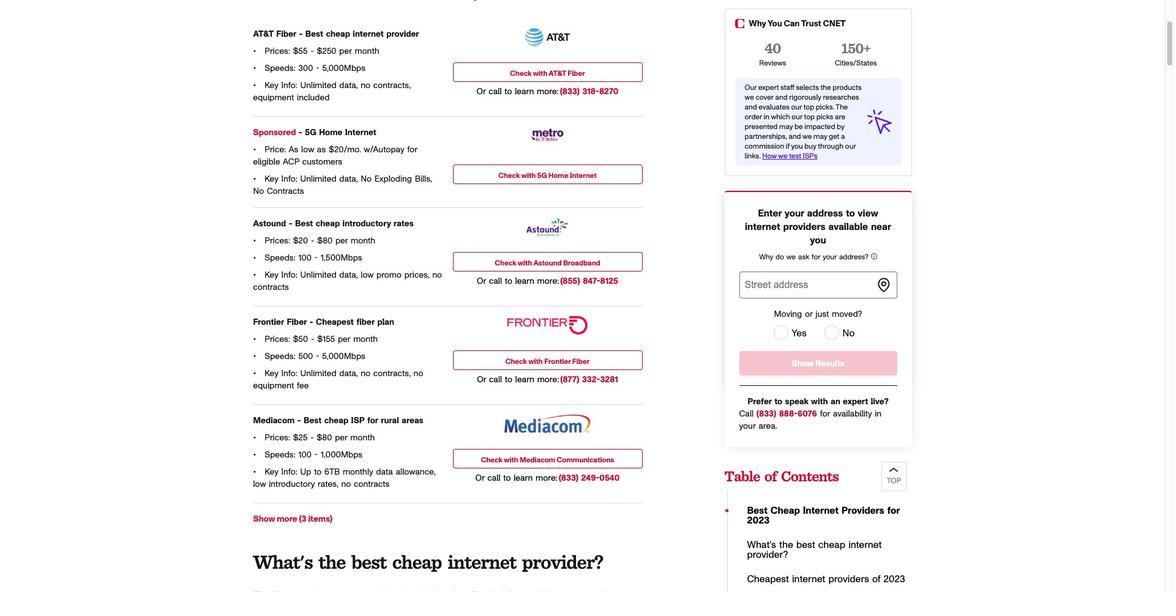 Task type: describe. For each thing, give the bounding box(es) containing it.
call for or call to learn more: (833) 249-0540
[[487, 474, 500, 483]]

$50
[[293, 335, 308, 344]]

100 for $25
[[298, 451, 312, 459]]

1 horizontal spatial introductory
[[343, 219, 391, 228]]

check with mediacom communications
[[481, 456, 614, 464]]

learn for (855) 847-8125
[[515, 277, 534, 286]]

6076
[[798, 410, 817, 419]]

- for prices: $20 - $80 per month
[[311, 237, 314, 245]]

best inside best cheap internet providers for 2023
[[747, 506, 768, 516]]

address?
[[839, 253, 868, 261]]

- for speeds: 100 - 1,000mbps
[[314, 451, 318, 459]]

items)
[[308, 515, 333, 524]]

contracts, for key info: unlimited data, no contracts, no equipment fee
[[373, 369, 411, 378]]

per for cheap
[[339, 47, 352, 55]]

0 horizontal spatial at&t
[[253, 30, 274, 38]]

- for prices: $25 - $80 per month
[[310, 434, 314, 442]]

contracts inside key info: unlimited data, low promo prices, no contracts
[[253, 283, 289, 292]]

prices: $25 - $80 per month
[[262, 434, 375, 442]]

300
[[298, 64, 313, 73]]

more: for (833) 249-0540
[[536, 474, 557, 483]]

for right isp
[[367, 417, 378, 425]]

how we test isps
[[762, 152, 818, 160]]

we down if at the top
[[778, 152, 788, 160]]

equipment inside key info: unlimited data, no contracts, no equipment fee
[[253, 382, 294, 390]]

to down check with mediacom communications
[[503, 474, 511, 483]]

check with 5g home internet
[[498, 172, 597, 179]]

332-
[[582, 376, 600, 384]]

1 horizontal spatial best
[[796, 540, 815, 550]]

price:
[[265, 145, 286, 154]]

moving
[[774, 310, 802, 319]]

check with frontier fiber button
[[453, 350, 642, 370]]

why you can trust cnet
[[749, 20, 846, 28]]

0540
[[599, 474, 620, 483]]

- for prices: $55 - $250 per month
[[311, 47, 314, 55]]

cheapest internet providers of 2023 link
[[747, 575, 905, 585]]

fiber up $55
[[276, 30, 296, 38]]

moved?
[[832, 310, 862, 319]]

- for speeds: 300 - 5,000mbps
[[316, 64, 319, 73]]

best cheap internet providers for 2023 link
[[747, 506, 900, 526]]

- right the sponsored
[[299, 128, 302, 137]]

- for at&t fiber - best cheap internet provider
[[299, 30, 303, 38]]

speeds: 100 - 1,500mbps
[[262, 254, 362, 262]]

introductory inside key info: up to 6tb monthly data allowance, low introductory rates, no contracts
[[269, 480, 315, 489]]

per for introductory
[[335, 237, 348, 245]]

1 horizontal spatial the
[[779, 540, 793, 550]]

internet for check with 5g home internet
[[570, 172, 597, 179]]

get
[[829, 133, 839, 140]]

provider? inside what's the best cheap internet provider? link
[[747, 550, 788, 560]]

enter your address to view internet providers available near you
[[745, 209, 891, 245]]

5,000mbps for $155
[[322, 352, 365, 361]]

key info: unlimited data, low promo prices, no contracts
[[253, 271, 442, 292]]

providers inside enter your address to view internet providers available near you
[[783, 222, 825, 232]]

per for fiber
[[338, 335, 350, 344]]

show more (3 items)
[[253, 515, 333, 524]]

more: for (855) 847-8125
[[537, 277, 559, 286]]

speeds: 300 - 5,000mbps
[[262, 64, 365, 73]]

astound inside check with astound broadband button
[[533, 259, 562, 267]]

picks.
[[816, 103, 834, 111]]

why for why you can trust cnet
[[749, 20, 766, 28]]

we up buy
[[803, 133, 812, 140]]

exploding
[[374, 175, 412, 183]]

(833) for (833) 249-0540
[[559, 474, 578, 483]]

1 horizontal spatial what's the best cheap internet provider?
[[747, 540, 882, 560]]

low inside key info: up to 6tb monthly data allowance, low introductory rates, no contracts
[[253, 480, 266, 489]]

low inside key info: unlimited data, low promo prices, no contracts
[[361, 271, 374, 279]]

our expert staff selects the products we cover and rigorously researches and evaluates our top picks. the order in which our top picks are presented may be impacted by partnerships, and we may get a commission if you buy through our links.
[[745, 84, 862, 160]]

speeds: for $50
[[265, 352, 295, 361]]

isp
[[351, 417, 364, 425]]

for availability in your area.
[[739, 410, 881, 431]]

40 reviews
[[759, 39, 786, 67]]

learn for (833) 249-0540
[[514, 474, 533, 483]]

check for or call to learn more: (833) 249-0540
[[481, 456, 502, 464]]

frontier fiber - cheapest fiber plan
[[253, 318, 394, 327]]

for inside price: as low as $20/mo. w/autopay for eligible acp customers
[[407, 145, 417, 154]]

eligible
[[253, 158, 280, 166]]

in inside for availability in your area.
[[875, 410, 881, 419]]

address
[[807, 209, 843, 219]]

expert inside our expert staff selects the products we cover and rigorously researches and evaluates our top picks. the order in which our top picks are presented may be impacted by partnerships, and we may get a commission if you buy through our links.
[[758, 84, 779, 91]]

near
[[871, 222, 891, 232]]

for inside best cheap internet providers for 2023
[[887, 506, 900, 516]]

key for key info: up to 6tb monthly data allowance, low introductory rates, no contracts
[[265, 468, 278, 477]]

- for frontier fiber - cheapest fiber plan
[[310, 318, 313, 327]]

to down the check with frontier fiber
[[505, 376, 512, 384]]

8125
[[600, 277, 618, 286]]

key for key info: unlimited data, no contracts, equipment included
[[265, 81, 278, 90]]

best up '$20'
[[295, 219, 313, 228]]

in inside our expert staff selects the products we cover and rigorously researches and evaluates our top picks. the order in which our top picks are presented may be impacted by partnerships, and we may get a commission if you buy through our links.
[[764, 113, 769, 121]]

to down check with at&t fiber
[[505, 87, 512, 96]]

2 vertical spatial our
[[845, 143, 856, 150]]

with for (833) 318-8270
[[533, 70, 547, 77]]

1 horizontal spatial may
[[814, 133, 827, 140]]

moving or just moved?
[[774, 310, 862, 319]]

(833) for (833) 318-8270
[[560, 87, 580, 96]]

- for speeds: 100 - 1,500mbps
[[314, 254, 318, 262]]

call
[[739, 410, 754, 419]]

check with 5g home internet button
[[453, 164, 642, 184]]

do
[[776, 253, 784, 261]]

the inside our expert staff selects the products we cover and rigorously researches and evaluates our top picks. the order in which our top picks are presented may be impacted by partnerships, and we may get a commission if you buy through our links.
[[821, 84, 831, 91]]

1 vertical spatial top
[[804, 113, 815, 121]]

cnet logo image
[[735, 19, 744, 28]]

$25
[[293, 434, 308, 442]]

prices: $20 - $80 per month
[[262, 237, 375, 245]]

best up prices: $55 - $250 per month
[[305, 30, 323, 38]]

price: as low as $20/mo. w/autopay for eligible acp customers
[[253, 145, 417, 166]]

info: for key info: unlimited data, no exploding bills, no contracts
[[281, 175, 297, 183]]

we down our
[[745, 94, 754, 101]]

$155
[[317, 335, 335, 344]]

0 horizontal spatial best
[[351, 550, 386, 574]]

1 horizontal spatial cheapest
[[747, 575, 789, 585]]

cheap inside what's the best cheap internet provider? link
[[818, 540, 845, 550]]

more: for (877) 332-3281
[[537, 376, 559, 384]]

888-
[[779, 410, 798, 419]]

picks
[[816, 113, 833, 121]]

2 vertical spatial no
[[839, 329, 855, 338]]

data, for cheap
[[339, 81, 358, 90]]

learn for (833) 318-8270
[[515, 87, 534, 96]]

3281
[[600, 376, 618, 384]]

1 vertical spatial and
[[745, 103, 757, 111]]

prices: for $20
[[265, 237, 290, 245]]

buy
[[804, 143, 816, 150]]

by
[[837, 123, 844, 130]]

prices: for $55
[[265, 47, 290, 55]]

6tb
[[324, 468, 340, 477]]

key info: unlimited data, no contracts, equipment included
[[253, 81, 411, 102]]

staff
[[780, 84, 794, 91]]

fiber up $50
[[287, 318, 307, 327]]

view
[[858, 209, 878, 219]]

(855)
[[560, 277, 580, 286]]

1 horizontal spatial no
[[361, 175, 372, 183]]

$20
[[293, 237, 308, 245]]

- up prices: $20 - $80 per month
[[289, 219, 292, 228]]

show results
[[792, 360, 845, 368]]

call (833) 888-6076
[[739, 410, 817, 419]]

frontier inside check with frontier fiber button
[[544, 358, 571, 365]]

mediacom inside button
[[520, 456, 555, 464]]

researches
[[823, 94, 859, 101]]

0 horizontal spatial may
[[779, 123, 793, 130]]

(3
[[299, 515, 306, 524]]

contents
[[781, 468, 839, 485]]

key info: unlimited data, no contracts, no equipment fee
[[253, 369, 423, 390]]

0 horizontal spatial frontier
[[253, 318, 284, 327]]

318-
[[582, 87, 599, 96]]

1,500mbps
[[321, 254, 362, 262]]

5g for with
[[537, 172, 547, 179]]

unlimited for cheapest
[[300, 369, 336, 378]]

(833) 888-6076 link
[[756, 410, 817, 419]]

show more (3 items) button
[[253, 503, 336, 526]]

show for show results
[[792, 360, 814, 368]]

reviews
[[759, 59, 786, 67]]

2 horizontal spatial your
[[823, 253, 837, 261]]

results
[[815, 360, 845, 368]]

cheapest internet providers of 2023
[[747, 575, 905, 585]]

available
[[828, 222, 868, 232]]

0 horizontal spatial cheapest
[[316, 318, 354, 327]]

why do we ask for your address?
[[759, 253, 871, 261]]

key for key info: unlimited data, no contracts, no equipment fee
[[265, 369, 278, 378]]

our
[[745, 84, 757, 91]]

150+ cities/states
[[835, 39, 877, 67]]

prices: $55 - $250 per month
[[262, 47, 379, 55]]

through
[[818, 143, 843, 150]]

month for speeds: 100 - 1,000mbps
[[350, 434, 375, 442]]

1 vertical spatial providers
[[828, 575, 869, 585]]

to up call (833) 888-6076
[[774, 398, 782, 406]]

for right 'ask'
[[812, 253, 820, 261]]

150+
[[841, 39, 871, 57]]

$80 for 1,500mbps
[[317, 237, 332, 245]]

0 horizontal spatial of
[[764, 468, 777, 485]]

no inside key info: up to 6tb monthly data allowance, low introductory rates, no contracts
[[341, 480, 351, 489]]

acp
[[283, 158, 299, 166]]

table of contents
[[724, 468, 839, 485]]

info: for key info: up to 6tb monthly data allowance, low introductory rates, no contracts
[[281, 468, 297, 477]]

impacted
[[804, 123, 835, 130]]

table
[[724, 468, 760, 485]]

500
[[298, 352, 313, 361]]

1 vertical spatial our
[[792, 113, 802, 121]]

cheap
[[771, 506, 800, 516]]

to down check with astound broadband
[[505, 277, 512, 286]]

with for (833) 249-0540
[[504, 456, 518, 464]]

we right do
[[786, 253, 796, 261]]

1 horizontal spatial and
[[775, 94, 788, 101]]

internet inside enter your address to view internet providers available near you
[[745, 222, 780, 232]]

data, for introductory
[[339, 271, 358, 279]]

w/autopay
[[364, 145, 404, 154]]

to inside enter your address to view internet providers available near you
[[846, 209, 855, 219]]



Task type: locate. For each thing, give the bounding box(es) containing it.
0 horizontal spatial the
[[318, 550, 346, 574]]

mediacom up the $25
[[253, 417, 295, 425]]

fiber inside button
[[568, 70, 585, 77]]

just
[[815, 310, 829, 319]]

what's the best cheap internet provider? link
[[747, 540, 882, 560]]

or call to learn more: (833) 318-8270
[[477, 87, 618, 96]]

provider?
[[522, 550, 603, 574], [747, 550, 788, 560]]

for inside for availability in your area.
[[820, 410, 830, 419]]

allowance,
[[396, 468, 436, 477]]

internet inside button
[[570, 172, 597, 179]]

contracts, inside key info: unlimited data, no contracts, no equipment fee
[[373, 369, 411, 378]]

live?
[[871, 398, 889, 406]]

0 horizontal spatial 5g
[[305, 128, 316, 137]]

2 vertical spatial your
[[739, 422, 756, 431]]

Street address text field
[[739, 272, 897, 299]]

why for why do we ask for your address?
[[759, 253, 773, 261]]

the down items)
[[318, 550, 346, 574]]

2 horizontal spatial and
[[789, 133, 801, 140]]

info: for key info: unlimited data, no contracts, equipment included
[[281, 81, 297, 90]]

unlimited inside the key info: unlimited data, no exploding bills, no contracts
[[300, 175, 336, 183]]

cheapest
[[316, 318, 354, 327], [747, 575, 789, 585]]

contracts
[[267, 187, 304, 196]]

0 horizontal spatial show
[[253, 515, 275, 524]]

1 contracts, from the top
[[373, 81, 411, 90]]

you inside our expert staff selects the products we cover and rigorously researches and evaluates our top picks. the order in which our top picks are presented may be impacted by partnerships, and we may get a commission if you buy through our links.
[[791, 143, 803, 150]]

1 vertical spatial show
[[253, 515, 275, 524]]

with for (855) 847-8125
[[518, 259, 532, 267]]

1 horizontal spatial 5g
[[537, 172, 547, 179]]

key inside key info: unlimited data, low promo prices, no contracts
[[265, 271, 278, 279]]

(833) left 249-
[[559, 474, 578, 483]]

and down staff
[[775, 94, 788, 101]]

no inside key info: unlimited data, low promo prices, no contracts
[[432, 271, 442, 279]]

trust
[[801, 20, 821, 28]]

1 vertical spatial contracts
[[354, 480, 389, 489]]

show results button
[[739, 351, 897, 376]]

0 vertical spatial 100
[[298, 254, 312, 262]]

your inside enter your address to view internet providers available near you
[[785, 209, 804, 219]]

for down top
[[887, 506, 900, 516]]

internet
[[353, 30, 384, 38], [745, 222, 780, 232], [848, 540, 882, 550], [447, 550, 516, 574], [792, 575, 825, 585]]

0 vertical spatial frontier
[[253, 318, 284, 327]]

unlimited inside key info: unlimited data, low promo prices, no contracts
[[300, 271, 336, 279]]

our up the be
[[792, 113, 802, 121]]

call down check with at&t fiber button
[[489, 87, 502, 96]]

why left you
[[749, 20, 766, 28]]

month up the 1,500mbps
[[351, 237, 375, 245]]

per right $250
[[339, 47, 352, 55]]

data, inside the key info: unlimited data, no contracts, equipment included
[[339, 81, 358, 90]]

your inside for availability in your area.
[[739, 422, 756, 431]]

the
[[821, 84, 831, 91], [779, 540, 793, 550], [318, 550, 346, 574]]

call for or call to learn more: (877) 332-3281
[[489, 376, 502, 384]]

-
[[299, 30, 303, 38], [311, 47, 314, 55], [316, 64, 319, 73], [299, 128, 302, 137], [289, 219, 292, 228], [311, 237, 314, 245], [314, 254, 318, 262], [310, 318, 313, 327], [311, 335, 314, 344], [316, 352, 319, 361], [297, 417, 301, 425], [310, 434, 314, 442], [314, 451, 318, 459]]

learn for (877) 332-3281
[[515, 376, 534, 384]]

0 vertical spatial your
[[785, 209, 804, 219]]

no
[[361, 81, 370, 90], [432, 271, 442, 279], [361, 369, 370, 378], [414, 369, 423, 378], [341, 480, 351, 489]]

contracts, for key info: unlimited data, no contracts, equipment included
[[373, 81, 411, 90]]

a
[[841, 133, 845, 140]]

- for speeds: 500 - 5,000mbps
[[316, 352, 319, 361]]

0 vertical spatial top
[[803, 103, 814, 111]]

4 key from the top
[[265, 369, 278, 378]]

which
[[771, 113, 790, 121]]

data
[[376, 468, 393, 477]]

info: inside key info: up to 6tb monthly data allowance, low introductory rates, no contracts
[[281, 468, 297, 477]]

1 100 from the top
[[298, 254, 312, 262]]

per up 1,000mbps
[[335, 434, 347, 442]]

4 info: from the top
[[281, 369, 297, 378]]

1 unlimited from the top
[[300, 81, 336, 90]]

info: inside key info: unlimited data, no contracts, no equipment fee
[[281, 369, 297, 378]]

prices: left $50
[[265, 335, 290, 344]]

unlimited for best
[[300, 81, 336, 90]]

promo
[[376, 271, 402, 279]]

to inside key info: up to 6tb monthly data allowance, low introductory rates, no contracts
[[314, 468, 322, 477]]

speeds: for $25
[[265, 451, 295, 459]]

0 vertical spatial cheapest
[[316, 318, 354, 327]]

- up prices: $50 - $155 per month
[[310, 318, 313, 327]]

2 data, from the top
[[339, 175, 358, 183]]

prefer to speak with an expert live?
[[748, 398, 889, 406]]

3 unlimited from the top
[[300, 271, 336, 279]]

or for or call to learn more: (877) 332-3281
[[477, 376, 486, 384]]

fee
[[297, 382, 309, 390]]

info: for key info: unlimited data, low promo prices, no contracts
[[281, 271, 297, 279]]

learn down check with at&t fiber
[[515, 87, 534, 96]]

you
[[768, 20, 782, 28]]

1 vertical spatial (833)
[[756, 410, 776, 419]]

0 vertical spatial 2023
[[747, 516, 770, 526]]

contracts,
[[373, 81, 411, 90], [373, 369, 411, 378]]

learn down check with mediacom communications
[[514, 474, 533, 483]]

best
[[305, 30, 323, 38], [295, 219, 313, 228], [304, 417, 322, 425], [747, 506, 768, 516]]

key down speeds: 300 - 5,000mbps
[[265, 81, 278, 90]]

prices: for $25
[[265, 434, 290, 442]]

test
[[789, 152, 801, 160]]

key left up
[[265, 468, 278, 477]]

3 prices: from the top
[[265, 335, 290, 344]]

month down isp
[[350, 434, 375, 442]]

cheapest down what's the best cheap internet provider? link
[[747, 575, 789, 585]]

1 vertical spatial your
[[823, 253, 837, 261]]

check inside button
[[510, 70, 531, 77]]

home for -
[[319, 128, 342, 137]]

1 horizontal spatial 2023
[[884, 575, 905, 585]]

1 horizontal spatial your
[[785, 209, 804, 219]]

cheap
[[326, 30, 350, 38], [316, 219, 340, 228], [324, 417, 348, 425], [818, 540, 845, 550], [392, 550, 442, 574]]

provider
[[386, 30, 419, 38]]

how we test isps link
[[762, 152, 818, 160]]

1 horizontal spatial mediacom
[[520, 456, 555, 464]]

1 vertical spatial 5g
[[537, 172, 547, 179]]

month for speeds: 500 - 5,000mbps
[[353, 335, 378, 344]]

at&t inside check with at&t fiber button
[[549, 70, 566, 77]]

our right through
[[845, 143, 856, 150]]

at&t up prices: $55 - $250 per month
[[253, 30, 274, 38]]

0 horizontal spatial low
[[253, 480, 266, 489]]

are
[[835, 113, 845, 121]]

1 horizontal spatial astound
[[533, 259, 562, 267]]

check for or call to learn more: (833) 318-8270
[[510, 70, 531, 77]]

no left contracts
[[253, 187, 264, 196]]

with inside button
[[533, 70, 547, 77]]

the
[[836, 103, 848, 111]]

mediacom
[[253, 417, 295, 425], [520, 456, 555, 464]]

2 prices: from the top
[[265, 237, 290, 245]]

the up the researches
[[821, 84, 831, 91]]

prices:
[[265, 47, 290, 55], [265, 237, 290, 245], [265, 335, 290, 344], [265, 434, 290, 442]]

cities/states
[[835, 59, 877, 67]]

4 speeds: from the top
[[265, 451, 295, 459]]

be
[[795, 123, 803, 130]]

5 key from the top
[[265, 468, 278, 477]]

low
[[301, 145, 314, 154], [361, 271, 374, 279], [253, 480, 266, 489]]

or for or call to learn more: (833) 318-8270
[[477, 87, 486, 96]]

frontier
[[253, 318, 284, 327], [544, 358, 571, 365]]

1 vertical spatial you
[[810, 236, 826, 245]]

or call to learn more: (877) 332-3281
[[477, 376, 618, 384]]

2 5,000mbps from the top
[[322, 352, 365, 361]]

0 horizontal spatial home
[[319, 128, 342, 137]]

or call to learn more: (855) 847-8125
[[477, 277, 618, 286]]

equipment left fee
[[253, 382, 294, 390]]

5 info: from the top
[[281, 468, 297, 477]]

0 vertical spatial 5g
[[305, 128, 316, 137]]

no right 'prices,'
[[432, 271, 442, 279]]

data, inside key info: unlimited data, low promo prices, no contracts
[[339, 271, 358, 279]]

2 vertical spatial low
[[253, 480, 266, 489]]

5g inside button
[[537, 172, 547, 179]]

per for isp
[[335, 434, 347, 442]]

0 horizontal spatial what's the best cheap internet provider?
[[253, 550, 603, 574]]

info: inside the key info: unlimited data, no contracts, equipment included
[[281, 81, 297, 90]]

providers
[[841, 506, 884, 516]]

$80 up speeds: 100 - 1,000mbps
[[317, 434, 332, 442]]

may down which
[[779, 123, 793, 130]]

1 horizontal spatial of
[[872, 575, 880, 585]]

0 horizontal spatial you
[[791, 143, 803, 150]]

why left do
[[759, 253, 773, 261]]

check for or call to learn more: (855) 847-8125
[[495, 259, 516, 267]]

0 vertical spatial astound
[[253, 219, 286, 228]]

prices,
[[404, 271, 429, 279]]

0 vertical spatial show
[[792, 360, 814, 368]]

4 prices: from the top
[[265, 434, 290, 442]]

info: inside key info: unlimited data, low promo prices, no contracts
[[281, 271, 297, 279]]

0 vertical spatial you
[[791, 143, 803, 150]]

0 horizontal spatial what's
[[253, 550, 313, 574]]

you inside enter your address to view internet providers available near you
[[810, 236, 826, 245]]

1 vertical spatial in
[[875, 410, 881, 419]]

1 horizontal spatial low
[[301, 145, 314, 154]]

None radio
[[774, 326, 789, 340], [825, 326, 839, 340], [774, 326, 789, 340], [825, 326, 839, 340]]

2 vertical spatial and
[[789, 133, 801, 140]]

2 unlimited from the top
[[300, 175, 336, 183]]

fiber
[[356, 318, 375, 327]]

1 info: from the top
[[281, 81, 297, 90]]

100 for $20
[[298, 254, 312, 262]]

8270
[[599, 87, 618, 96]]

None field
[[739, 272, 897, 299]]

speeds: left 300
[[265, 64, 295, 73]]

may down "impacted"
[[814, 133, 827, 140]]

3 data, from the top
[[339, 271, 358, 279]]

0 horizontal spatial in
[[764, 113, 769, 121]]

an
[[831, 398, 840, 406]]

- down prices: $20 - $80 per month
[[314, 254, 318, 262]]

$250
[[317, 47, 336, 55]]

areas
[[402, 417, 423, 425]]

prices: left $55
[[265, 47, 290, 55]]

plan
[[377, 318, 394, 327]]

2 horizontal spatial internet
[[803, 506, 839, 516]]

low left as
[[301, 145, 314, 154]]

1 vertical spatial cheapest
[[747, 575, 789, 585]]

0 horizontal spatial no
[[253, 187, 264, 196]]

month for speeds: 100 - 1,500mbps
[[351, 237, 375, 245]]

1 horizontal spatial what's
[[747, 540, 776, 550]]

1 vertical spatial no
[[253, 187, 264, 196]]

1 vertical spatial may
[[814, 133, 827, 140]]

0 vertical spatial at&t
[[253, 30, 274, 38]]

4 data, from the top
[[339, 369, 358, 378]]

sponsored - 5g home internet
[[253, 128, 376, 137]]

key inside the key info: unlimited data, no exploding bills, no contracts
[[265, 175, 278, 183]]

1 horizontal spatial at&t
[[549, 70, 566, 77]]

0 horizontal spatial provider?
[[522, 550, 603, 574]]

products
[[833, 84, 862, 91]]

astound - best cheap introductory rates
[[253, 219, 414, 228]]

how
[[762, 152, 777, 160]]

unlimited inside key info: unlimited data, no contracts, no equipment fee
[[300, 369, 336, 378]]

internet inside best cheap internet providers for 2023
[[803, 506, 839, 516]]

no inside the key info: unlimited data, no contracts, equipment included
[[361, 81, 370, 90]]

(877)
[[560, 376, 579, 384]]

- right $50
[[311, 335, 314, 344]]

frontier up prices: $50 - $155 per month
[[253, 318, 284, 327]]

the down cheap
[[779, 540, 793, 550]]

2023 inside best cheap internet providers for 2023
[[747, 516, 770, 526]]

0 horizontal spatial expert
[[758, 84, 779, 91]]

0 vertical spatial providers
[[783, 222, 825, 232]]

sponsored
[[253, 128, 296, 137]]

1 prices: from the top
[[265, 47, 290, 55]]

1 vertical spatial at&t
[[549, 70, 566, 77]]

0 vertical spatial and
[[775, 94, 788, 101]]

3 info: from the top
[[281, 271, 297, 279]]

expert up "cover"
[[758, 84, 779, 91]]

prices: left '$20'
[[265, 237, 290, 245]]

communications
[[557, 456, 614, 464]]

key down speeds: 100 - 1,500mbps
[[265, 271, 278, 279]]

data, for fiber
[[339, 369, 358, 378]]

1 vertical spatial contracts,
[[373, 369, 411, 378]]

call down check with mediacom communications
[[487, 474, 500, 483]]

1,000mbps
[[321, 451, 362, 459]]

847-
[[583, 277, 600, 286]]

2 info: from the top
[[281, 175, 297, 183]]

low inside price: as low as $20/mo. w/autopay for eligible acp customers
[[301, 145, 314, 154]]

2023
[[747, 516, 770, 526], [884, 575, 905, 585]]

- right 300
[[316, 64, 319, 73]]

0 vertical spatial in
[[764, 113, 769, 121]]

1 horizontal spatial you
[[810, 236, 826, 245]]

no up isp
[[361, 369, 370, 378]]

what's down more
[[253, 550, 313, 574]]

prefer
[[748, 398, 772, 406]]

3 speeds: from the top
[[265, 352, 295, 361]]

key down the 'speeds: 500 - 5,000mbps'
[[265, 369, 278, 378]]

info: inside the key info: unlimited data, no exploding bills, no contracts
[[281, 175, 297, 183]]

you up why do we ask for your address?
[[810, 236, 826, 245]]

info: for key info: unlimited data, no contracts, no equipment fee
[[281, 369, 297, 378]]

0 vertical spatial home
[[319, 128, 342, 137]]

providers down address in the top right of the page
[[783, 222, 825, 232]]

- for prices: $50 - $155 per month
[[311, 335, 314, 344]]

more: for (833) 318-8270
[[537, 87, 559, 96]]

0 vertical spatial equipment
[[253, 93, 294, 102]]

1 vertical spatial equipment
[[253, 382, 294, 390]]

contracts inside key info: up to 6tb monthly data allowance, low introductory rates, no contracts
[[354, 480, 389, 489]]

contracts, up 'rural'
[[373, 369, 411, 378]]

0 horizontal spatial and
[[745, 103, 757, 111]]

2 horizontal spatial low
[[361, 271, 374, 279]]

0 vertical spatial why
[[749, 20, 766, 28]]

month for speeds: 300 - 5,000mbps
[[355, 47, 379, 55]]

1 vertical spatial 2023
[[884, 575, 905, 585]]

in up 'presented'
[[764, 113, 769, 121]]

month down at&t fiber - best cheap internet provider
[[355, 47, 379, 55]]

1 equipment from the top
[[253, 93, 294, 102]]

1 vertical spatial 5,000mbps
[[322, 352, 365, 361]]

1 vertical spatial frontier
[[544, 358, 571, 365]]

speeds: for $20
[[265, 254, 295, 262]]

- up the $25
[[297, 417, 301, 425]]

0 horizontal spatial internet
[[345, 128, 376, 137]]

at&t fiber - best cheap internet provider
[[253, 30, 419, 38]]

- up $55
[[299, 30, 303, 38]]

- right $55
[[311, 47, 314, 55]]

40
[[765, 39, 781, 57]]

5,000mbps for $250
[[322, 64, 365, 73]]

what's down cheap
[[747, 540, 776, 550]]

what's inside what's the best cheap internet provider? link
[[747, 540, 776, 550]]

or for or call to learn more: (833) 249-0540
[[475, 474, 485, 483]]

check with astound broadband button
[[453, 252, 642, 272]]

order
[[745, 113, 762, 121]]

1 horizontal spatial expert
[[843, 398, 868, 406]]

speeds: for $55
[[265, 64, 295, 73]]

0 vertical spatial of
[[764, 468, 777, 485]]

key inside key info: up to 6tb monthly data allowance, low introductory rates, no contracts
[[265, 468, 278, 477]]

astound down contracts
[[253, 219, 286, 228]]

1 horizontal spatial in
[[875, 410, 881, 419]]

1 vertical spatial astound
[[533, 259, 562, 267]]

expert up availability
[[843, 398, 868, 406]]

per right $155
[[338, 335, 350, 344]]

key for key info: unlimited data, no exploding bills, no contracts
[[265, 175, 278, 183]]

data, down the 1,500mbps
[[339, 271, 358, 279]]

best up prices: $25 - $80 per month
[[304, 417, 322, 425]]

0 vertical spatial no
[[361, 175, 372, 183]]

100 up up
[[298, 451, 312, 459]]

prices: left the $25
[[265, 434, 290, 442]]

equipment
[[253, 93, 294, 102], [253, 382, 294, 390]]

isps
[[803, 152, 818, 160]]

internet for sponsored - 5g home internet
[[345, 128, 376, 137]]

or call to learn more: (833) 249-0540
[[475, 474, 620, 483]]

presented
[[745, 123, 778, 130]]

2 key from the top
[[265, 175, 278, 183]]

mediacom - best cheap isp for rural areas
[[253, 417, 423, 425]]

key inside the key info: unlimited data, no contracts, equipment included
[[265, 81, 278, 90]]

1 5,000mbps from the top
[[322, 64, 365, 73]]

partnerships,
[[745, 133, 787, 140]]

- right the $25
[[310, 434, 314, 442]]

unlimited inside the key info: unlimited data, no contracts, equipment included
[[300, 81, 336, 90]]

show for show more (3 items)
[[253, 515, 275, 524]]

0 horizontal spatial your
[[739, 422, 756, 431]]

as
[[289, 145, 298, 154]]

customers
[[302, 158, 342, 166]]

your left address?
[[823, 253, 837, 261]]

0 horizontal spatial introductory
[[269, 480, 315, 489]]

internet
[[345, 128, 376, 137], [570, 172, 597, 179], [803, 506, 839, 516]]

speeds: down '$20'
[[265, 254, 295, 262]]

0 vertical spatial our
[[791, 103, 802, 111]]

1 key from the top
[[265, 81, 278, 90]]

unlimited down speeds: 100 - 1,500mbps
[[300, 271, 336, 279]]

0 horizontal spatial mediacom
[[253, 417, 295, 425]]

your down call
[[739, 422, 756, 431]]

data, inside the key info: unlimited data, no exploding bills, no contracts
[[339, 175, 358, 183]]

4 unlimited from the top
[[300, 369, 336, 378]]

unlimited up the included at the left top
[[300, 81, 336, 90]]

or for or call to learn more: (855) 847-8125
[[477, 277, 486, 286]]

5g for -
[[305, 128, 316, 137]]

no down moved?
[[839, 329, 855, 338]]

frontier up or call to learn more: (877) 332-3281
[[544, 358, 571, 365]]

1 vertical spatial of
[[872, 575, 880, 585]]

1 vertical spatial $80
[[317, 434, 332, 442]]

2 equipment from the top
[[253, 382, 294, 390]]

1 vertical spatial low
[[361, 271, 374, 279]]

and up order at the top right of the page
[[745, 103, 757, 111]]

low up show more (3 items) button
[[253, 480, 266, 489]]

with for (877) 332-3281
[[528, 358, 543, 365]]

$80 for 1,000mbps
[[317, 434, 332, 442]]

providers
[[783, 222, 825, 232], [828, 575, 869, 585]]

selects
[[796, 84, 819, 91]]

2 speeds: from the top
[[265, 254, 295, 262]]

area.
[[759, 422, 777, 431]]

0 vertical spatial 5,000mbps
[[322, 64, 365, 73]]

home for with
[[548, 172, 568, 179]]

2 contracts, from the top
[[373, 369, 411, 378]]

providers down what's the best cheap internet provider? link
[[828, 575, 869, 585]]

fiber inside button
[[572, 358, 590, 365]]

home inside button
[[548, 172, 568, 179]]

learn down check with astound broadband
[[515, 277, 534, 286]]

check for or call to learn more: (877) 332-3281
[[505, 358, 527, 365]]

astound
[[253, 219, 286, 228], [533, 259, 562, 267]]

astound up "or call to learn more: (855) 847-8125"
[[533, 259, 562, 267]]

call for or call to learn more: (855) 847-8125
[[489, 277, 502, 286]]

month down the fiber
[[353, 335, 378, 344]]

0 vertical spatial low
[[301, 145, 314, 154]]

what's the best cheap internet provider?
[[747, 540, 882, 560], [253, 550, 603, 574]]

1 speeds: from the top
[[265, 64, 295, 73]]

call for or call to learn more: (833) 318-8270
[[489, 87, 502, 96]]

0 vertical spatial internet
[[345, 128, 376, 137]]

check with at&t fiber
[[510, 70, 585, 77]]

info: up fee
[[281, 369, 297, 378]]

info: up contracts
[[281, 175, 297, 183]]

1 vertical spatial internet
[[570, 172, 597, 179]]

per up the 1,500mbps
[[335, 237, 348, 245]]

info: up the included at the left top
[[281, 81, 297, 90]]

commission
[[745, 143, 784, 150]]

unlimited down the customers
[[300, 175, 336, 183]]

no up the areas
[[414, 369, 423, 378]]

1 vertical spatial home
[[548, 172, 568, 179]]

learn
[[515, 87, 534, 96], [515, 277, 534, 286], [515, 376, 534, 384], [514, 474, 533, 483]]

0 horizontal spatial astound
[[253, 219, 286, 228]]

monthly
[[343, 468, 373, 477]]

0 horizontal spatial providers
[[783, 222, 825, 232]]

2 100 from the top
[[298, 451, 312, 459]]

3 key from the top
[[265, 271, 278, 279]]

equipment up the sponsored
[[253, 93, 294, 102]]

introductory left the rates
[[343, 219, 391, 228]]

no left exploding
[[361, 175, 372, 183]]

key inside key info: unlimited data, no contracts, no equipment fee
[[265, 369, 278, 378]]

2 vertical spatial internet
[[803, 506, 839, 516]]

low left "promo"
[[361, 271, 374, 279]]

per
[[339, 47, 352, 55], [335, 237, 348, 245], [338, 335, 350, 344], [335, 434, 347, 442]]

0 horizontal spatial contracts
[[253, 283, 289, 292]]

equipment inside the key info: unlimited data, no contracts, equipment included
[[253, 93, 294, 102]]

5g
[[305, 128, 316, 137], [537, 172, 547, 179]]

call
[[489, 87, 502, 96], [489, 277, 502, 286], [489, 376, 502, 384], [487, 474, 500, 483]]

call down check with astound broadband
[[489, 277, 502, 286]]

(833) left 318-
[[560, 87, 580, 96]]

1 data, from the top
[[339, 81, 358, 90]]

key for key info: unlimited data, low promo prices, no contracts
[[265, 271, 278, 279]]

cheapest up $155
[[316, 318, 354, 327]]

prices: for $50
[[265, 335, 290, 344]]

no down speeds: 300 - 5,000mbps
[[361, 81, 370, 90]]

unlimited for cheap
[[300, 271, 336, 279]]

data, inside key info: unlimited data, no contracts, no equipment fee
[[339, 369, 358, 378]]

more: down check with astound broadband
[[537, 277, 559, 286]]

contracts, inside the key info: unlimited data, no contracts, equipment included
[[373, 81, 411, 90]]



Task type: vqa. For each thing, say whether or not it's contained in the screenshot.
5G associated with with
yes



